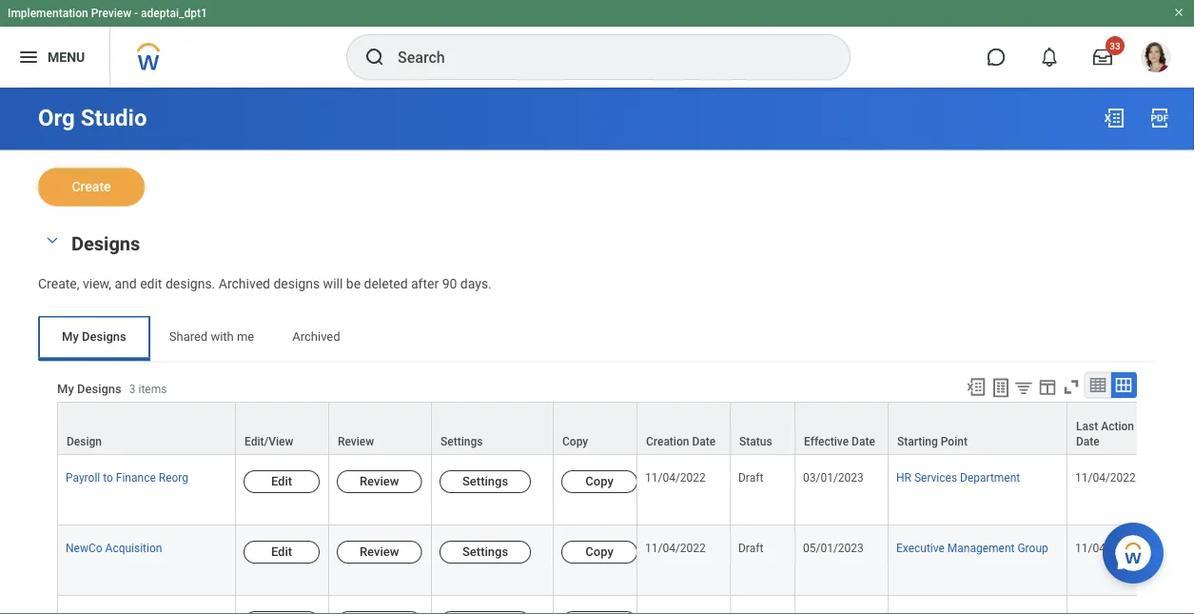 Task type: describe. For each thing, give the bounding box(es) containing it.
1 vertical spatial copy
[[586, 473, 614, 488]]

90
[[442, 276, 457, 291]]

days.
[[461, 276, 492, 291]]

deleted
[[364, 276, 408, 291]]

newco
[[66, 541, 102, 555]]

click to view/edit grid preferences image
[[1038, 376, 1059, 397]]

Search Workday  search field
[[398, 36, 811, 78]]

menu banner
[[0, 0, 1195, 88]]

edit/view column header
[[236, 401, 329, 454]]

preview
[[91, 7, 132, 20]]

table image
[[1089, 375, 1108, 394]]

point
[[941, 434, 968, 448]]

hr services department
[[897, 471, 1021, 484]]

me
[[237, 329, 254, 343]]

3 row from the top
[[57, 525, 1195, 596]]

justify image
[[17, 46, 40, 69]]

1 vertical spatial settings
[[463, 473, 509, 488]]

org
[[38, 104, 75, 131]]

my for my designs 3 items
[[57, 381, 74, 396]]

1 edit button from the top
[[244, 470, 320, 493]]

design
[[67, 434, 102, 448]]

management
[[948, 541, 1015, 555]]

edit/view button
[[236, 402, 328, 454]]

create,
[[38, 276, 79, 291]]

newco acquisition link
[[66, 537, 162, 555]]

close environment banner image
[[1174, 7, 1185, 18]]

acquisition
[[105, 541, 162, 555]]

to
[[103, 471, 113, 484]]

last action date button
[[1068, 402, 1161, 454]]

05/01/2023
[[804, 541, 864, 555]]

2 edit from the top
[[271, 544, 292, 558]]

settings for edit
[[463, 544, 509, 558]]

hr services department link
[[897, 467, 1021, 484]]

row containing last action date
[[57, 401, 1195, 454]]

implementation
[[8, 7, 88, 20]]

group
[[1018, 541, 1049, 555]]

fullscreen image
[[1062, 376, 1083, 397]]

1 edit from the top
[[271, 473, 292, 488]]

effective date button
[[796, 402, 888, 454]]

status button
[[731, 402, 795, 454]]

draft for 03/01/2023
[[739, 471, 764, 484]]

33 button
[[1083, 36, 1125, 78]]

4 row from the top
[[57, 596, 1195, 614]]

design button
[[58, 402, 235, 454]]

view,
[[83, 276, 111, 291]]

03/01/2023
[[804, 471, 864, 484]]

menu
[[48, 49, 85, 65]]

creation
[[647, 434, 690, 448]]

create
[[72, 179, 111, 195]]

review button
[[329, 402, 431, 454]]

my designs
[[62, 329, 126, 343]]

starting
[[898, 434, 939, 448]]

last
[[1077, 419, 1099, 433]]

finance
[[116, 471, 156, 484]]

review for edit/view
[[338, 434, 374, 448]]

effective date column header
[[796, 401, 889, 454]]

items
[[139, 382, 167, 396]]

1 settings button from the top
[[440, 470, 531, 493]]

last action date
[[1077, 419, 1135, 448]]

creation date
[[647, 434, 716, 448]]

will
[[323, 276, 343, 291]]

export to excel image
[[966, 376, 987, 397]]

edit
[[140, 276, 162, 291]]

my for my designs
[[62, 329, 79, 343]]

implementation preview -   adeptai_dpt1
[[8, 7, 207, 20]]

hr
[[897, 471, 912, 484]]

2 row from the top
[[57, 454, 1195, 525]]

inbox large image
[[1094, 48, 1113, 67]]

designs inside the designs group
[[71, 233, 140, 255]]

org studio main content
[[0, 88, 1195, 614]]

executive management group link
[[897, 537, 1049, 555]]

2 review button from the top
[[337, 540, 422, 563]]

newco acquisition
[[66, 541, 162, 555]]

my designs 3 items
[[57, 381, 167, 396]]



Task type: locate. For each thing, give the bounding box(es) containing it.
edit button
[[244, 470, 320, 493], [244, 540, 320, 563]]

starting point button
[[889, 402, 1067, 454]]

my down "create,"
[[62, 329, 79, 343]]

1 vertical spatial my
[[57, 381, 74, 396]]

status column header
[[731, 401, 796, 454]]

2 date from the left
[[852, 434, 876, 448]]

designs left 3
[[77, 381, 122, 396]]

archived down will
[[293, 329, 340, 343]]

review
[[338, 434, 374, 448], [360, 473, 399, 488], [360, 544, 399, 558]]

reorg
[[159, 471, 189, 484]]

effective
[[805, 434, 849, 448]]

1 vertical spatial edit
[[271, 544, 292, 558]]

1 horizontal spatial archived
[[293, 329, 340, 343]]

designs.
[[166, 276, 215, 291]]

2 vertical spatial review
[[360, 544, 399, 558]]

settings for edit/view
[[441, 434, 483, 448]]

settings button
[[432, 402, 553, 454]]

menu button
[[0, 27, 110, 88]]

toolbar inside "org studio" main content
[[958, 372, 1138, 401]]

edit/view
[[245, 434, 294, 448]]

and
[[115, 276, 137, 291]]

0 vertical spatial archived
[[219, 276, 270, 291]]

1 vertical spatial settings button
[[440, 540, 531, 563]]

1 horizontal spatial date
[[852, 434, 876, 448]]

copy inside popup button
[[563, 434, 589, 448]]

1 vertical spatial draft
[[739, 541, 764, 555]]

0 vertical spatial edit button
[[244, 470, 320, 493]]

create, view, and edit designs. archived designs will be deleted after 90 days.
[[38, 276, 492, 291]]

designs up my designs 3 items
[[82, 329, 126, 343]]

1 vertical spatial edit button
[[244, 540, 320, 563]]

designs
[[274, 276, 320, 291]]

my
[[62, 329, 79, 343], [57, 381, 74, 396]]

1 draft from the top
[[739, 471, 764, 484]]

date for creation date
[[693, 434, 716, 448]]

settings inside popup button
[[441, 434, 483, 448]]

creation date button
[[638, 402, 730, 454]]

action
[[1102, 419, 1135, 433]]

payroll to finance reorg link
[[66, 467, 189, 484]]

date right "effective"
[[852, 434, 876, 448]]

effective date
[[805, 434, 876, 448]]

2 settings button from the top
[[440, 540, 531, 563]]

copy button
[[562, 470, 638, 493], [562, 540, 638, 563]]

1 vertical spatial archived
[[293, 329, 340, 343]]

2 copy button from the top
[[562, 540, 638, 563]]

archived left designs
[[219, 276, 270, 291]]

row
[[57, 401, 1195, 454], [57, 454, 1195, 525], [57, 525, 1195, 596], [57, 596, 1195, 614]]

date inside popup button
[[693, 434, 716, 448]]

creation date column header
[[638, 401, 731, 454]]

copy for edit
[[586, 544, 614, 558]]

designs for my designs 3 items
[[77, 381, 122, 396]]

copy button
[[554, 402, 637, 454]]

1 vertical spatial designs
[[82, 329, 126, 343]]

starting point column header
[[889, 401, 1068, 454]]

11/04/2022
[[646, 471, 706, 484], [1076, 471, 1137, 484], [646, 541, 706, 555], [1076, 541, 1137, 555]]

export to worksheets image
[[990, 376, 1013, 399]]

date for effective date
[[852, 434, 876, 448]]

copy for edit/view
[[563, 434, 589, 448]]

2 draft from the top
[[739, 541, 764, 555]]

3
[[129, 382, 136, 396]]

1 copy button from the top
[[562, 470, 638, 493]]

0 vertical spatial edit
[[271, 473, 292, 488]]

designs up view, on the left top of the page
[[71, 233, 140, 255]]

settings column header
[[432, 401, 554, 454]]

1 review button from the top
[[337, 470, 422, 493]]

tab list containing my designs
[[38, 315, 1157, 361]]

notifications large image
[[1041, 48, 1060, 67]]

chevron down image
[[41, 234, 64, 247]]

designs group
[[38, 229, 1157, 293]]

0 vertical spatial copy button
[[562, 470, 638, 493]]

shared with me
[[169, 329, 254, 343]]

copy column header
[[554, 401, 638, 454]]

department
[[961, 471, 1021, 484]]

adeptai_dpt1
[[141, 7, 207, 20]]

0 vertical spatial settings button
[[440, 470, 531, 493]]

-
[[134, 7, 138, 20]]

expand table image
[[1115, 375, 1134, 394]]

archived
[[219, 276, 270, 291], [293, 329, 340, 343]]

org studio
[[38, 104, 147, 131]]

starting point
[[898, 434, 968, 448]]

designs
[[71, 233, 140, 255], [82, 329, 126, 343], [77, 381, 122, 396]]

date inside column header
[[852, 434, 876, 448]]

date down last
[[1077, 434, 1100, 448]]

services
[[915, 471, 958, 484]]

settings
[[441, 434, 483, 448], [463, 473, 509, 488], [463, 544, 509, 558]]

tab list
[[38, 315, 1157, 361]]

edit
[[271, 473, 292, 488], [271, 544, 292, 558]]

toolbar
[[958, 372, 1138, 401]]

create button
[[38, 168, 145, 206]]

shared
[[169, 329, 208, 343]]

with
[[211, 329, 234, 343]]

draft
[[739, 471, 764, 484], [739, 541, 764, 555]]

0 vertical spatial my
[[62, 329, 79, 343]]

3 date from the left
[[1077, 434, 1100, 448]]

2 horizontal spatial date
[[1077, 434, 1100, 448]]

draft left 05/01/2023
[[739, 541, 764, 555]]

2 vertical spatial settings
[[463, 544, 509, 558]]

0 vertical spatial draft
[[739, 471, 764, 484]]

executive
[[897, 541, 945, 555]]

0 vertical spatial settings
[[441, 434, 483, 448]]

0 vertical spatial review
[[338, 434, 374, 448]]

design column header
[[57, 401, 236, 454]]

select to filter grid data image
[[1014, 377, 1035, 397]]

search image
[[364, 46, 387, 69]]

2 edit button from the top
[[244, 540, 320, 563]]

0 vertical spatial copy
[[563, 434, 589, 448]]

review column header
[[329, 401, 432, 454]]

payroll
[[66, 471, 100, 484]]

0 vertical spatial designs
[[71, 233, 140, 255]]

tab list inside "org studio" main content
[[38, 315, 1157, 361]]

33
[[1110, 40, 1121, 51]]

date
[[693, 434, 716, 448], [852, 434, 876, 448], [1077, 434, 1100, 448]]

designs button
[[71, 233, 140, 255]]

profile logan mcneil image
[[1142, 42, 1172, 76]]

draft for 05/01/2023
[[739, 541, 764, 555]]

designs inside tab list
[[82, 329, 126, 343]]

payroll to finance reorg
[[66, 471, 189, 484]]

after
[[411, 276, 439, 291]]

review for edit
[[360, 544, 399, 558]]

export to excel image
[[1104, 107, 1126, 129]]

designs for my designs
[[82, 329, 126, 343]]

2 vertical spatial designs
[[77, 381, 122, 396]]

1 vertical spatial review
[[360, 473, 399, 488]]

date inside last action date
[[1077, 434, 1100, 448]]

2 vertical spatial copy
[[586, 544, 614, 558]]

copy
[[563, 434, 589, 448], [586, 473, 614, 488], [586, 544, 614, 558]]

0 vertical spatial review button
[[337, 470, 422, 493]]

1 vertical spatial review button
[[337, 540, 422, 563]]

settings button
[[440, 470, 531, 493], [440, 540, 531, 563]]

archived inside the designs group
[[219, 276, 270, 291]]

date right the creation in the right of the page
[[693, 434, 716, 448]]

status
[[740, 434, 773, 448]]

my up design in the bottom left of the page
[[57, 381, 74, 396]]

executive management group
[[897, 541, 1049, 555]]

1 date from the left
[[693, 434, 716, 448]]

1 vertical spatial copy button
[[562, 540, 638, 563]]

be
[[346, 276, 361, 291]]

studio
[[81, 104, 147, 131]]

0 horizontal spatial archived
[[219, 276, 270, 291]]

view printable version (pdf) image
[[1149, 107, 1172, 129]]

review button
[[337, 470, 422, 493], [337, 540, 422, 563]]

review inside popup button
[[338, 434, 374, 448]]

0 horizontal spatial date
[[693, 434, 716, 448]]

draft down status
[[739, 471, 764, 484]]

1 row from the top
[[57, 401, 1195, 454]]



Task type: vqa. For each thing, say whether or not it's contained in the screenshot.
Starting Point column header
yes



